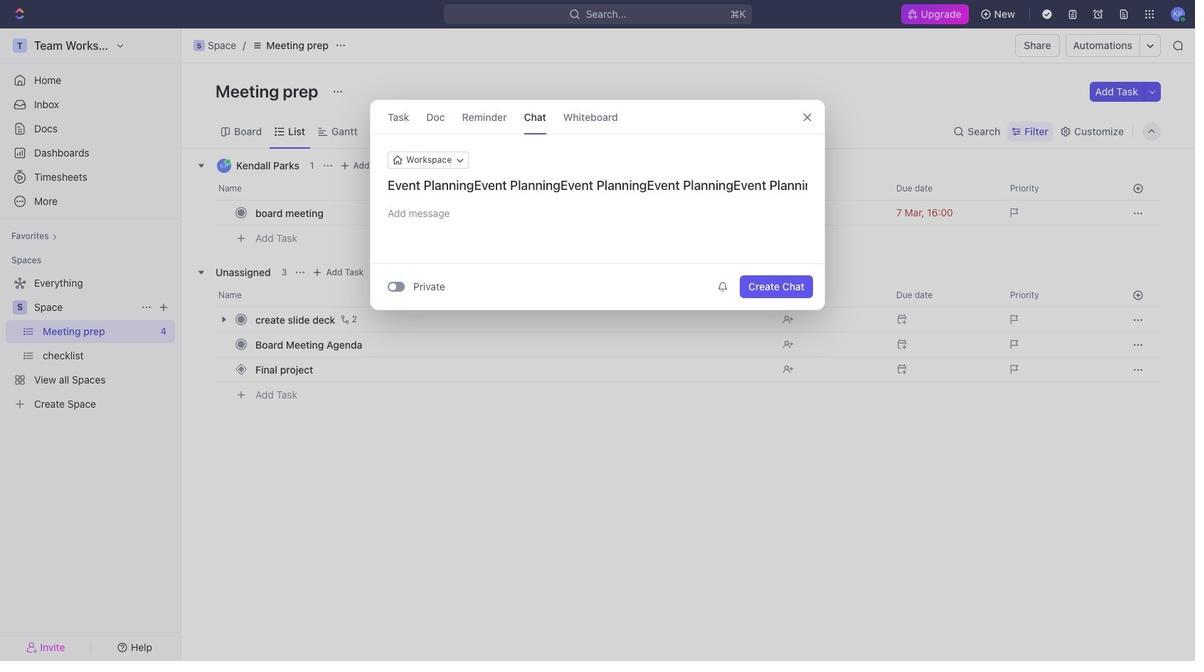 Task type: locate. For each thing, give the bounding box(es) containing it.
1 vertical spatial space, , element
[[13, 300, 27, 315]]

dialog
[[370, 100, 826, 310]]

0 horizontal spatial space, , element
[[13, 300, 27, 315]]

1 horizontal spatial space, , element
[[194, 40, 205, 51]]

invite user image
[[26, 641, 37, 654]]

space, , element inside sidebar navigation
[[13, 300, 27, 315]]

space, , element
[[194, 40, 205, 51], [13, 300, 27, 315]]

0 vertical spatial space, , element
[[194, 40, 205, 51]]



Task type: describe. For each thing, give the bounding box(es) containing it.
Name this Chat... field
[[371, 177, 825, 194]]

sidebar navigation
[[0, 28, 182, 661]]



Task type: vqa. For each thing, say whether or not it's contained in the screenshot.
Name this Chat... field
yes



